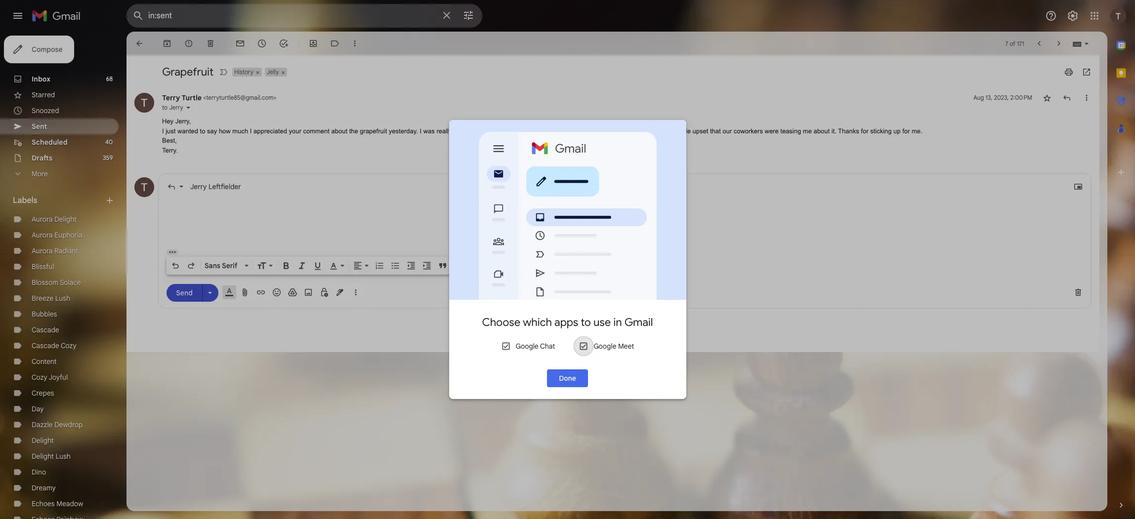 Task type: locate. For each thing, give the bounding box(es) containing it.
for right up
[[903, 127, 910, 135]]

hear
[[489, 127, 502, 135]]

were
[[765, 127, 779, 135]]

back to sent mail image
[[134, 39, 144, 48]]

cascade link
[[32, 326, 59, 335]]

cascade cozy
[[32, 342, 76, 350]]

1 aurora from the top
[[32, 215, 53, 224]]

2023,
[[994, 94, 1009, 101]]

1 vertical spatial cozy
[[32, 373, 47, 382]]

2 aurora from the top
[[32, 231, 53, 240]]

aurora up aurora euphoria
[[32, 215, 53, 224]]

1 vertical spatial aurora
[[32, 231, 53, 240]]

terry.
[[162, 147, 178, 154]]

advanced search options image
[[459, 5, 478, 25]]

google
[[516, 342, 539, 351], [594, 342, 617, 351]]

google left chat
[[516, 342, 539, 351]]

use inside hey jerry, i just wanted to say how much i appreciated your comment about the grapefruit yesterday. i was really surprised to hear that you also use grapefruits as paperweights. i was feeling a little upset that our coworkers were teasing me about it. thanks for sticking up for me. best, terry.
[[542, 127, 552, 135]]

7 of 171
[[1006, 40, 1025, 47]]

report spam image
[[184, 39, 194, 48]]

archive image
[[162, 39, 172, 48]]

1 horizontal spatial that
[[710, 127, 721, 135]]

comment
[[303, 127, 330, 135]]

for right thanks
[[861, 127, 869, 135]]

show trimmed content image
[[167, 250, 178, 255]]

main menu image
[[12, 10, 24, 22]]

1 horizontal spatial use
[[594, 316, 611, 329]]

choose which apps to use in gmail
[[482, 316, 653, 329]]

numbered list ‪(⌘⇧7)‬ image
[[375, 261, 385, 271]]

about left it.
[[814, 127, 830, 135]]

None search field
[[127, 4, 482, 28]]

delight down dazzle in the left of the page
[[32, 436, 54, 445]]

remove formatting ‪(⌘\)‬ image
[[475, 261, 484, 271]]

jerry,
[[175, 118, 191, 125]]

0 horizontal spatial for
[[861, 127, 869, 135]]

delight for delight link
[[32, 436, 54, 445]]

inbox link
[[32, 75, 50, 84]]

1 vertical spatial use
[[594, 316, 611, 329]]

1 vertical spatial cascade
[[32, 342, 59, 350]]

i left just on the left of the page
[[162, 127, 164, 135]]

feeling
[[654, 127, 672, 135]]

done
[[559, 374, 576, 383]]

1 i from the left
[[162, 127, 164, 135]]

0 horizontal spatial cozy
[[32, 373, 47, 382]]

to right apps
[[581, 316, 591, 329]]

blossom
[[32, 278, 58, 287]]

0 vertical spatial cozy
[[61, 342, 76, 350]]

undo ‪(⌘z)‬ image
[[171, 261, 180, 271]]

1 vertical spatial jerry
[[190, 182, 207, 191]]

gmail
[[625, 316, 653, 329]]

jelly button
[[265, 68, 280, 77]]

older image
[[1054, 39, 1064, 48]]

cascade down cascade link
[[32, 342, 59, 350]]

more button
[[0, 166, 119, 182]]

2 vertical spatial aurora
[[32, 247, 53, 256]]

tab list
[[1108, 32, 1135, 484]]

359
[[103, 154, 113, 162]]

move to inbox image
[[308, 39, 318, 48]]

aurora down aurora delight
[[32, 231, 53, 240]]

aug 13, 2023, 2:00 pm
[[974, 94, 1033, 101]]

lush
[[55, 294, 70, 303], [56, 452, 71, 461]]

drafts
[[32, 154, 52, 163]]

cozy joyful link
[[32, 373, 68, 382]]

1 cascade from the top
[[32, 326, 59, 335]]

2 vertical spatial delight
[[32, 452, 54, 461]]

formatting options toolbar
[[167, 257, 488, 275]]

google left "meet"
[[594, 342, 617, 351]]

0 vertical spatial lush
[[55, 294, 70, 303]]

that left 'you'
[[504, 127, 515, 135]]

delight for delight lush
[[32, 452, 54, 461]]

that
[[504, 127, 515, 135], [710, 127, 721, 135]]

cascade cozy link
[[32, 342, 76, 350]]

cascade down the bubbles link
[[32, 326, 59, 335]]

paperweights.
[[595, 127, 635, 135]]

jerry left leftfielder
[[190, 182, 207, 191]]

0 horizontal spatial that
[[504, 127, 515, 135]]

was left feeling
[[640, 127, 652, 135]]

terryturtle85@gmail.com
[[206, 94, 273, 101]]

0 vertical spatial jerry
[[169, 104, 183, 111]]

delight down delight link
[[32, 452, 54, 461]]

1 horizontal spatial about
[[814, 127, 830, 135]]

compose
[[32, 45, 63, 54]]

dazzle dewdrop
[[32, 421, 83, 430]]

starred link
[[32, 90, 55, 99]]

best,
[[162, 137, 177, 144]]

really
[[437, 127, 452, 135]]

aurora up "blissful"
[[32, 247, 53, 256]]

0 vertical spatial delight
[[54, 215, 77, 224]]

content
[[32, 357, 57, 366]]

bulleted list ‪(⌘⇧8)‬ image
[[391, 261, 400, 271]]

chat
[[540, 342, 555, 351]]

sent link
[[32, 122, 47, 131]]

hey jerry, i just wanted to say how much i appreciated your comment about the grapefruit yesterday. i was really surprised to hear that you also use grapefruits as paperweights. i was feeling a little upset that our coworkers were teasing me about it. thanks for sticking up for me. best, terry.
[[162, 118, 923, 154]]

google for google chat
[[516, 342, 539, 351]]

1 horizontal spatial google
[[594, 342, 617, 351]]

apps
[[555, 316, 578, 329]]

the
[[349, 127, 358, 135]]

40
[[105, 138, 113, 146]]

i right the paperweights.
[[637, 127, 639, 135]]

grapefruit
[[360, 127, 387, 135]]

about left the
[[331, 127, 348, 135]]

jerry down terry at the left
[[169, 104, 183, 111]]

2 i from the left
[[250, 127, 252, 135]]

aug
[[974, 94, 984, 101]]

jelly
[[267, 68, 279, 76]]

2 google from the left
[[594, 342, 617, 351]]

cozy joyful
[[32, 373, 68, 382]]

labels navigation
[[0, 32, 127, 520]]

68
[[106, 75, 113, 83]]

use right also
[[542, 127, 552, 135]]

2 cascade from the top
[[32, 342, 59, 350]]

aurora for aurora radiant
[[32, 247, 53, 256]]

was left really
[[423, 127, 435, 135]]

quote ‪(⌘⇧9)‬ image
[[438, 261, 448, 271]]

2 for from the left
[[903, 127, 910, 135]]

0 vertical spatial cascade
[[32, 326, 59, 335]]

content link
[[32, 357, 57, 366]]

blissful
[[32, 262, 54, 271]]

for
[[861, 127, 869, 135], [903, 127, 910, 135]]

mark as unread image
[[235, 39, 245, 48]]

0 vertical spatial use
[[542, 127, 552, 135]]

0 horizontal spatial jerry
[[169, 104, 183, 111]]

i right yesterday.
[[420, 127, 422, 135]]

1 google from the left
[[516, 342, 539, 351]]

delight
[[54, 215, 77, 224], [32, 436, 54, 445], [32, 452, 54, 461]]

labels heading
[[13, 196, 105, 206]]

indent less ‪(⌘[)‬ image
[[406, 261, 416, 271]]

cascade for cascade cozy
[[32, 342, 59, 350]]

in
[[614, 316, 622, 329]]

blossom solace
[[32, 278, 81, 287]]

to left the hear
[[482, 127, 487, 135]]

grapefruits
[[554, 127, 585, 135]]

upset
[[693, 127, 709, 135]]

meet
[[618, 342, 634, 351]]

a
[[674, 127, 678, 135]]

leftfielder
[[209, 182, 241, 191]]

Message Body text field
[[167, 200, 1084, 242]]

delight lush link
[[32, 452, 71, 461]]

1 horizontal spatial for
[[903, 127, 910, 135]]

mail, chat and meet are enabled. image
[[479, 132, 657, 306]]

0 horizontal spatial google
[[516, 342, 539, 351]]

google for google meet
[[594, 342, 617, 351]]

use left in
[[594, 316, 611, 329]]

history button
[[232, 68, 254, 77]]

search mail image
[[130, 7, 147, 25]]

1 horizontal spatial jerry
[[190, 182, 207, 191]]

breeze lush
[[32, 294, 70, 303]]

redo ‪(⌘y)‬ image
[[186, 261, 196, 271]]

0 horizontal spatial use
[[542, 127, 552, 135]]

that left our
[[710, 127, 721, 135]]

Not starred checkbox
[[1043, 93, 1052, 103]]

labels
[[13, 196, 37, 206]]

1 vertical spatial lush
[[56, 452, 71, 461]]

3 aurora from the top
[[32, 247, 53, 256]]

turtle
[[182, 93, 202, 102]]

0 horizontal spatial was
[[423, 127, 435, 135]]

i right much
[[250, 127, 252, 135]]

about
[[331, 127, 348, 135], [814, 127, 830, 135]]

underline ‪(⌘u)‬ image
[[313, 261, 323, 271]]

you
[[516, 127, 527, 135]]

how
[[219, 127, 231, 135]]

delight up euphoria
[[54, 215, 77, 224]]

discard draft ‪(⌘⇧d)‬ image
[[1074, 288, 1084, 298]]

0 vertical spatial aurora
[[32, 215, 53, 224]]

1 horizontal spatial was
[[640, 127, 652, 135]]

0 horizontal spatial about
[[331, 127, 348, 135]]

more
[[32, 170, 48, 178]]

3 i from the left
[[420, 127, 422, 135]]

1 vertical spatial delight
[[32, 436, 54, 445]]

sent
[[32, 122, 47, 131]]

terry
[[162, 93, 180, 102]]



Task type: vqa. For each thing, say whether or not it's contained in the screenshot.


Task type: describe. For each thing, give the bounding box(es) containing it.
day link
[[32, 405, 44, 414]]

aurora delight link
[[32, 215, 77, 224]]

add to tasks image
[[279, 39, 289, 48]]

to left say
[[200, 127, 205, 135]]

2:00 pm
[[1011, 94, 1033, 101]]

compose button
[[4, 36, 74, 63]]

snoozed
[[32, 106, 59, 115]]

dewdrop
[[54, 421, 83, 430]]

aurora for aurora delight
[[32, 215, 53, 224]]

to jerry
[[162, 104, 183, 111]]

dreamy
[[32, 484, 56, 493]]

sticking
[[871, 127, 892, 135]]

drafts link
[[32, 154, 52, 163]]

it.
[[832, 127, 837, 135]]

1 horizontal spatial cozy
[[61, 342, 76, 350]]

crepes
[[32, 389, 54, 398]]

dino
[[32, 468, 46, 477]]

wanted
[[177, 127, 198, 135]]

snoozed link
[[32, 106, 59, 115]]

1 for from the left
[[861, 127, 869, 135]]

starred
[[32, 90, 55, 99]]

2 about from the left
[[814, 127, 830, 135]]

crepes link
[[32, 389, 54, 398]]

say
[[207, 127, 217, 135]]

cascade for cascade link
[[32, 326, 59, 335]]

history
[[234, 68, 254, 76]]

italic ‪(⌘i)‬ image
[[297, 261, 307, 271]]

settings image
[[1067, 10, 1079, 22]]

aurora radiant
[[32, 247, 78, 256]]

>
[[273, 94, 277, 101]]

7
[[1006, 40, 1009, 47]]

4 i from the left
[[637, 127, 639, 135]]

use inside 'dialog'
[[594, 316, 611, 329]]

also
[[528, 127, 540, 135]]

1 about from the left
[[331, 127, 348, 135]]

just
[[166, 127, 176, 135]]

dazzle dewdrop link
[[32, 421, 83, 430]]

2 that from the left
[[710, 127, 721, 135]]

choose which apps to use in gmail dialog
[[449, 120, 686, 399]]

surprised
[[454, 127, 480, 135]]

jerry leftfielder
[[190, 182, 241, 191]]

done button
[[547, 370, 588, 388]]

delight link
[[32, 436, 54, 445]]

euphoria
[[54, 231, 82, 240]]

radiant
[[54, 247, 78, 256]]

inbox
[[32, 75, 50, 84]]

google chat
[[516, 342, 555, 351]]

bubbles
[[32, 310, 57, 319]]

teasing
[[781, 127, 801, 135]]

delete image
[[206, 39, 216, 48]]

breeze
[[32, 294, 53, 303]]

dreamy link
[[32, 484, 56, 493]]

aug 13, 2023, 2:00 pm cell
[[974, 93, 1033, 103]]

newer image
[[1035, 39, 1044, 48]]

up
[[894, 127, 901, 135]]

much
[[232, 127, 248, 135]]

appreciated
[[254, 127, 287, 135]]

1 that from the left
[[504, 127, 515, 135]]

lush for breeze lush
[[55, 294, 70, 303]]

terry turtle cell
[[162, 93, 277, 102]]

choose
[[482, 316, 521, 329]]

yesterday.
[[389, 127, 418, 135]]

echoes meadow link
[[32, 500, 83, 509]]

to down terry at the left
[[162, 104, 168, 111]]

scheduled
[[32, 138, 68, 147]]

1 was from the left
[[423, 127, 435, 135]]

dino link
[[32, 468, 46, 477]]

little
[[680, 127, 691, 135]]

not important switch
[[219, 67, 228, 77]]

lush for delight lush
[[56, 452, 71, 461]]

aurora euphoria link
[[32, 231, 82, 240]]

aurora delight
[[32, 215, 77, 224]]

day
[[32, 405, 44, 414]]

dazzle
[[32, 421, 53, 430]]

breeze lush link
[[32, 294, 70, 303]]

indent more ‪(⌘])‬ image
[[422, 261, 432, 271]]

your
[[289, 127, 301, 135]]

terry turtle < terryturtle85@gmail.com >
[[162, 93, 277, 102]]

aurora radiant link
[[32, 247, 78, 256]]

echoes meadow
[[32, 500, 83, 509]]

aurora for aurora euphoria
[[32, 231, 53, 240]]

to inside 'dialog'
[[581, 316, 591, 329]]

me.
[[912, 127, 923, 135]]

solace
[[60, 278, 81, 287]]

which
[[523, 316, 552, 329]]

hey
[[162, 118, 174, 125]]

blossom solace link
[[32, 278, 81, 287]]

bold ‪(⌘b)‬ image
[[281, 261, 291, 271]]

meadow
[[56, 500, 83, 509]]

bubbles link
[[32, 310, 57, 319]]

snooze image
[[257, 39, 267, 48]]

2 was from the left
[[640, 127, 652, 135]]

aurora euphoria
[[32, 231, 82, 240]]

scheduled link
[[32, 138, 68, 147]]

coworkers
[[734, 127, 763, 135]]

as
[[586, 127, 593, 135]]

our
[[723, 127, 732, 135]]

clear search image
[[437, 5, 457, 25]]



